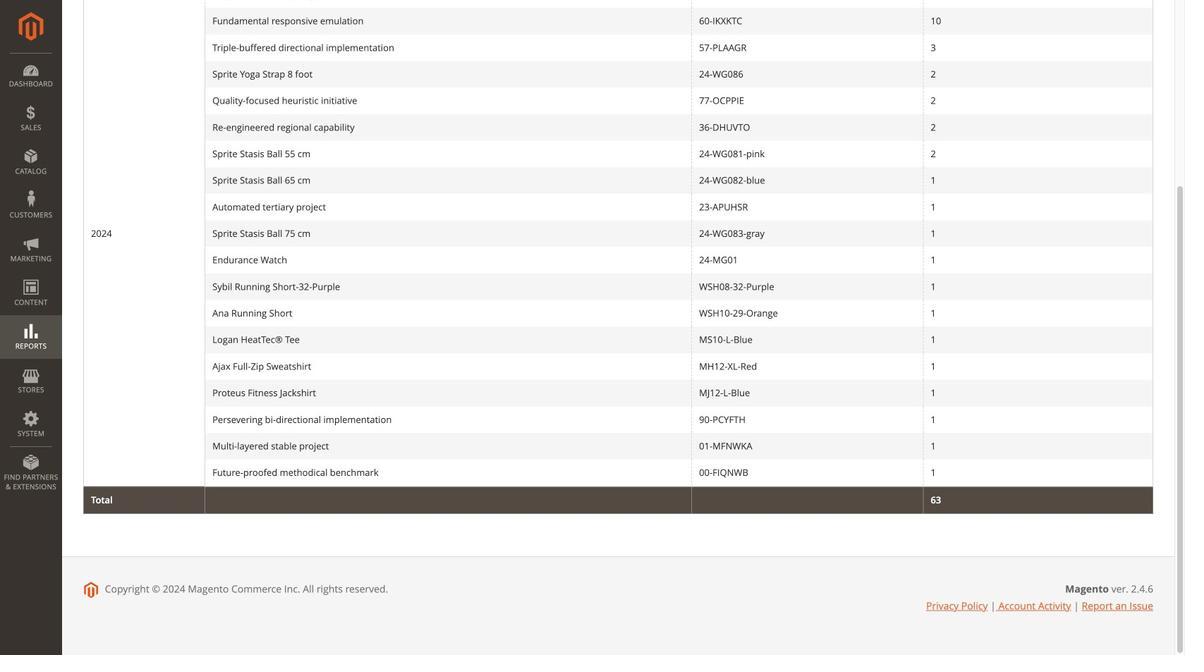 Task type: vqa. For each thing, say whether or not it's contained in the screenshot.
menu
no



Task type: locate. For each thing, give the bounding box(es) containing it.
menu bar
[[0, 53, 62, 499]]

magento admin panel image
[[19, 12, 43, 41]]



